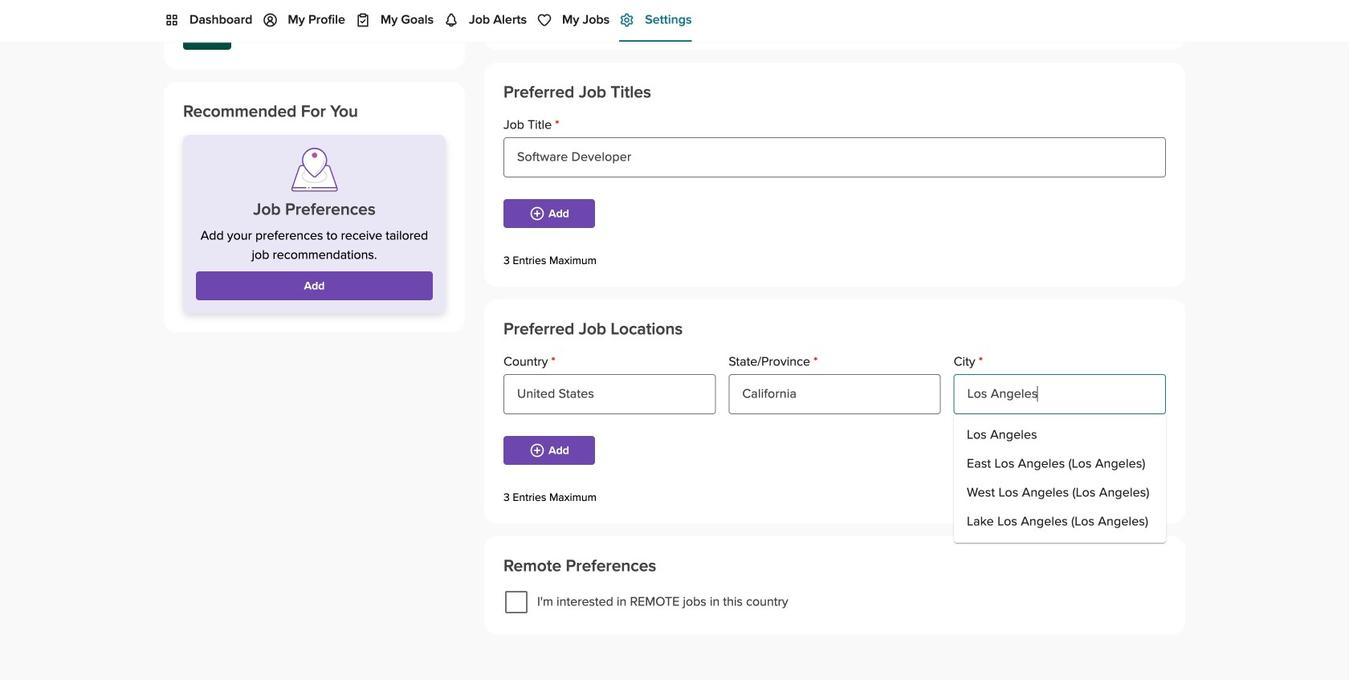 Task type: describe. For each thing, give the bounding box(es) containing it.
edit profile image
[[430, 18, 446, 34]]

profile photo image
[[183, 2, 231, 50]]

2 option from the top
[[954, 450, 1166, 479]]

4 option from the top
[[954, 508, 1166, 537]]



Task type: vqa. For each thing, say whether or not it's contained in the screenshot.
3rd CVS Health logo from the top
no



Task type: locate. For each thing, give the bounding box(es) containing it.
3 option from the top
[[954, 479, 1166, 508]]

list box
[[954, 415, 1166, 543]]

option
[[954, 421, 1166, 450], [954, 450, 1166, 479], [954, 479, 1166, 508], [954, 508, 1166, 537]]

1 option from the top
[[954, 421, 1166, 450]]

None text field
[[504, 374, 716, 415], [729, 374, 941, 415], [954, 374, 1166, 415], [504, 374, 716, 415], [729, 374, 941, 415], [954, 374, 1166, 415]]

None text field
[[504, 137, 1166, 178]]

menu bar
[[145, 0, 1205, 42]]



